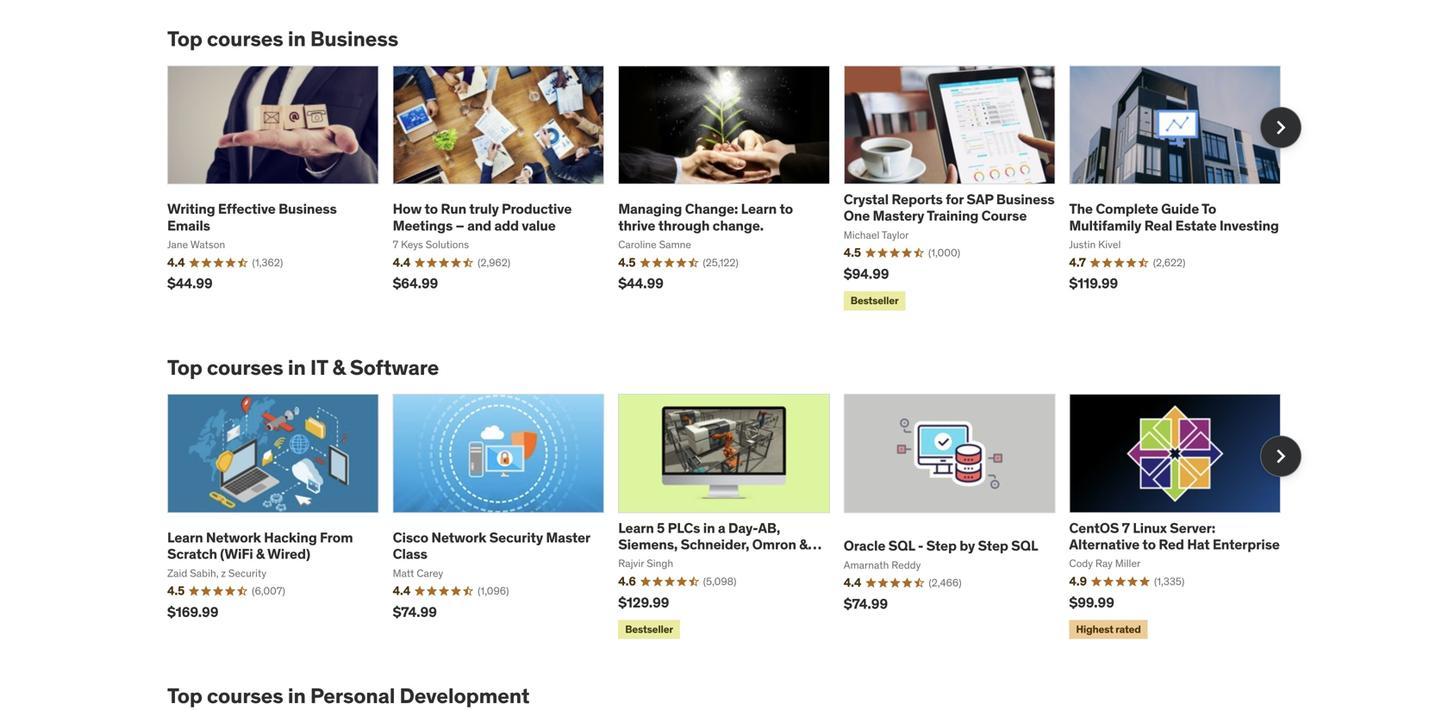 Task type: vqa. For each thing, say whether or not it's contained in the screenshot.
5
yes



Task type: describe. For each thing, give the bounding box(es) containing it.
change.
[[713, 217, 764, 235]]

top for top courses in business
[[167, 26, 203, 52]]

& inside learn network hacking from scratch (wifi & wired)
[[256, 546, 265, 563]]

learn for in
[[619, 520, 654, 537]]

5
[[657, 520, 665, 537]]

top for top courses in personal development
[[167, 684, 203, 710]]

class
[[393, 546, 428, 563]]

cisco
[[393, 529, 429, 547]]

mastery
[[873, 207, 925, 225]]

business inside crystal reports for sap business one mastery training course
[[997, 191, 1055, 208]]

how to run truly productive meetings – and add value
[[393, 200, 572, 235]]

sap
[[967, 191, 994, 208]]

course
[[982, 207, 1027, 225]]

oracle sql - step by step sql
[[844, 537, 1039, 555]]

carousel element for top courses in business
[[167, 65, 1302, 314]]

writing effective business emails
[[167, 200, 337, 235]]

2 sql from the left
[[1012, 537, 1039, 555]]

complete
[[1096, 200, 1159, 218]]

the
[[1070, 200, 1093, 218]]

network for scratch
[[206, 529, 261, 547]]

ab,
[[758, 520, 781, 537]]

writing effective business emails link
[[167, 200, 337, 235]]

to inside how to run truly productive meetings – and add value
[[425, 200, 438, 218]]

business inside the writing effective business emails
[[279, 200, 337, 218]]

thrive
[[619, 217, 656, 235]]

2 step from the left
[[979, 537, 1009, 555]]

learn inside managing change:  learn to thrive through change.
[[741, 200, 777, 218]]

top for top courses in it & software
[[167, 355, 203, 381]]

learn for from
[[167, 529, 203, 547]]

network for class
[[432, 529, 487, 547]]

oracle
[[844, 537, 886, 555]]

productive
[[502, 200, 572, 218]]

schneider,
[[681, 536, 750, 554]]

from
[[320, 529, 353, 547]]

day-
[[729, 520, 758, 537]]

in inside learn 5 plcs in a day-ab, siemens, schneider, omron & delta
[[704, 520, 715, 537]]

run
[[441, 200, 467, 218]]

crystal
[[844, 191, 889, 208]]

meetings
[[393, 217, 453, 235]]

learn 5 plcs in a day-ab, siemens, schneider, omron & delta
[[619, 520, 808, 570]]

managing
[[619, 200, 682, 218]]

a
[[718, 520, 726, 537]]

carousel element for top courses in it & software
[[167, 394, 1302, 643]]

one
[[844, 207, 870, 225]]

reports
[[892, 191, 943, 208]]

truly
[[470, 200, 499, 218]]

emails
[[167, 217, 210, 235]]

courses for personal
[[207, 684, 283, 710]]

alternative
[[1070, 536, 1140, 554]]

the complete guide to multifamily real estate investing link
[[1070, 200, 1280, 235]]

red
[[1159, 536, 1185, 554]]

by
[[960, 537, 976, 555]]

centos
[[1070, 520, 1120, 537]]

learn 5 plcs in a day-ab, siemens, schneider, omron & delta link
[[619, 520, 822, 570]]

scratch
[[167, 546, 217, 563]]

in for top courses in business
[[288, 26, 306, 52]]

effective
[[218, 200, 276, 218]]

to inside centos 7 linux server: alternative to red hat enterprise
[[1143, 536, 1157, 554]]

managing change:  learn to thrive through change.
[[619, 200, 793, 235]]

guide
[[1162, 200, 1200, 218]]

omron
[[753, 536, 797, 554]]

change:
[[685, 200, 738, 218]]

writing
[[167, 200, 215, 218]]

master
[[546, 529, 591, 547]]

learn network hacking from scratch (wifi & wired) link
[[167, 529, 353, 563]]



Task type: locate. For each thing, give the bounding box(es) containing it.
3 top from the top
[[167, 684, 203, 710]]

0 vertical spatial courses
[[207, 26, 283, 52]]

sql
[[889, 537, 916, 555], [1012, 537, 1039, 555]]

learn
[[741, 200, 777, 218], [619, 520, 654, 537], [167, 529, 203, 547]]

courses for it
[[207, 355, 283, 381]]

network
[[206, 529, 261, 547], [432, 529, 487, 547]]

carousel element
[[167, 65, 1302, 314], [167, 394, 1302, 643]]

2 top from the top
[[167, 355, 203, 381]]

2 network from the left
[[432, 529, 487, 547]]

top courses in personal development
[[167, 684, 530, 710]]

through
[[659, 217, 710, 235]]

in for top courses in it & software
[[288, 355, 306, 381]]

top
[[167, 26, 203, 52], [167, 355, 203, 381], [167, 684, 203, 710]]

(wifi
[[220, 546, 253, 563]]

sql left "-"
[[889, 537, 916, 555]]

real
[[1145, 217, 1173, 235]]

0 vertical spatial top
[[167, 26, 203, 52]]

hacking
[[264, 529, 317, 547]]

1 network from the left
[[206, 529, 261, 547]]

1 horizontal spatial to
[[780, 200, 793, 218]]

1 vertical spatial top
[[167, 355, 203, 381]]

to left run
[[425, 200, 438, 218]]

multifamily
[[1070, 217, 1142, 235]]

training
[[927, 207, 979, 225]]

managing change:  learn to thrive through change. link
[[619, 200, 793, 235]]

delta
[[619, 553, 653, 570]]

1 courses from the top
[[207, 26, 283, 52]]

how
[[393, 200, 422, 218]]

software
[[350, 355, 439, 381]]

courses
[[207, 26, 283, 52], [207, 355, 283, 381], [207, 684, 283, 710]]

wired)
[[267, 546, 311, 563]]

crystal reports for sap business one mastery training course link
[[844, 191, 1055, 225]]

-
[[918, 537, 924, 555]]

1 horizontal spatial learn
[[619, 520, 654, 537]]

oracle sql - step by step sql link
[[844, 537, 1039, 555]]

top courses in it & software
[[167, 355, 439, 381]]

2 horizontal spatial &
[[800, 536, 808, 554]]

centos 7 linux server: alternative to red hat enterprise link
[[1070, 520, 1281, 554]]

0 horizontal spatial learn
[[167, 529, 203, 547]]

1 vertical spatial next image
[[1268, 443, 1295, 470]]

for
[[946, 191, 964, 208]]

step right the 'by'
[[979, 537, 1009, 555]]

2 vertical spatial courses
[[207, 684, 283, 710]]

1 step from the left
[[927, 537, 957, 555]]

value
[[522, 217, 556, 235]]

0 horizontal spatial network
[[206, 529, 261, 547]]

next image for top courses in it & software
[[1268, 443, 1295, 470]]

learn inside learn 5 plcs in a day-ab, siemens, schneider, omron & delta
[[619, 520, 654, 537]]

and
[[468, 217, 492, 235]]

carousel element containing learn 5 plcs in a day-ab, siemens, schneider, omron & delta
[[167, 394, 1302, 643]]

1 vertical spatial courses
[[207, 355, 283, 381]]

plcs
[[668, 520, 701, 537]]

0 horizontal spatial step
[[927, 537, 957, 555]]

2 next image from the top
[[1268, 443, 1295, 470]]

& inside learn 5 plcs in a day-ab, siemens, schneider, omron & delta
[[800, 536, 808, 554]]

learn left (wifi
[[167, 529, 203, 547]]

business
[[310, 26, 399, 52], [997, 191, 1055, 208], [279, 200, 337, 218]]

cisco network security master class
[[393, 529, 591, 563]]

how to run truly productive meetings – and add value link
[[393, 200, 572, 235]]

network right cisco
[[432, 529, 487, 547]]

learn right change:
[[741, 200, 777, 218]]

carousel element containing crystal reports for sap business one mastery training course
[[167, 65, 1302, 314]]

1 sql from the left
[[889, 537, 916, 555]]

top courses in business
[[167, 26, 399, 52]]

1 horizontal spatial &
[[332, 355, 346, 381]]

enterprise
[[1213, 536, 1281, 554]]

the complete guide to multifamily real estate investing
[[1070, 200, 1280, 235]]

2 carousel element from the top
[[167, 394, 1302, 643]]

personal
[[310, 684, 395, 710]]

& right it
[[332, 355, 346, 381]]

–
[[456, 217, 465, 235]]

network inside cisco network security master class
[[432, 529, 487, 547]]

next image for top courses in business
[[1268, 114, 1295, 141]]

linux
[[1133, 520, 1168, 537]]

network left hacking
[[206, 529, 261, 547]]

server:
[[1171, 520, 1216, 537]]

7
[[1123, 520, 1131, 537]]

& right omron
[[800, 536, 808, 554]]

1 carousel element from the top
[[167, 65, 1302, 314]]

0 vertical spatial carousel element
[[167, 65, 1302, 314]]

to right the change.
[[780, 200, 793, 218]]

learn network hacking from scratch (wifi & wired)
[[167, 529, 353, 563]]

0 horizontal spatial to
[[425, 200, 438, 218]]

1 horizontal spatial sql
[[1012, 537, 1039, 555]]

2 horizontal spatial to
[[1143, 536, 1157, 554]]

cisco network security master class link
[[393, 529, 591, 563]]

courses for business
[[207, 26, 283, 52]]

to left "red"
[[1143, 536, 1157, 554]]

learn left 5
[[619, 520, 654, 537]]

siemens,
[[619, 536, 678, 554]]

&
[[332, 355, 346, 381], [800, 536, 808, 554], [256, 546, 265, 563]]

to
[[425, 200, 438, 218], [780, 200, 793, 218], [1143, 536, 1157, 554]]

add
[[495, 217, 519, 235]]

to inside managing change:  learn to thrive through change.
[[780, 200, 793, 218]]

crystal reports for sap business one mastery training course
[[844, 191, 1055, 225]]

security
[[490, 529, 543, 547]]

investing
[[1220, 217, 1280, 235]]

& right (wifi
[[256, 546, 265, 563]]

2 vertical spatial top
[[167, 684, 203, 710]]

0 horizontal spatial &
[[256, 546, 265, 563]]

1 horizontal spatial network
[[432, 529, 487, 547]]

1 top from the top
[[167, 26, 203, 52]]

1 next image from the top
[[1268, 114, 1295, 141]]

centos 7 linux server: alternative to red hat enterprise
[[1070, 520, 1281, 554]]

0 horizontal spatial sql
[[889, 537, 916, 555]]

development
[[400, 684, 530, 710]]

step
[[927, 537, 957, 555], [979, 537, 1009, 555]]

1 vertical spatial carousel element
[[167, 394, 1302, 643]]

learn inside learn network hacking from scratch (wifi & wired)
[[167, 529, 203, 547]]

step right "-"
[[927, 537, 957, 555]]

2 horizontal spatial learn
[[741, 200, 777, 218]]

in for top courses in personal development
[[288, 684, 306, 710]]

1 horizontal spatial step
[[979, 537, 1009, 555]]

2 courses from the top
[[207, 355, 283, 381]]

sql right the 'by'
[[1012, 537, 1039, 555]]

estate
[[1176, 217, 1217, 235]]

hat
[[1188, 536, 1210, 554]]

next image
[[1268, 114, 1295, 141], [1268, 443, 1295, 470]]

in
[[288, 26, 306, 52], [288, 355, 306, 381], [704, 520, 715, 537], [288, 684, 306, 710]]

0 vertical spatial next image
[[1268, 114, 1295, 141]]

3 courses from the top
[[207, 684, 283, 710]]

to
[[1202, 200, 1217, 218]]

network inside learn network hacking from scratch (wifi & wired)
[[206, 529, 261, 547]]

it
[[310, 355, 328, 381]]



